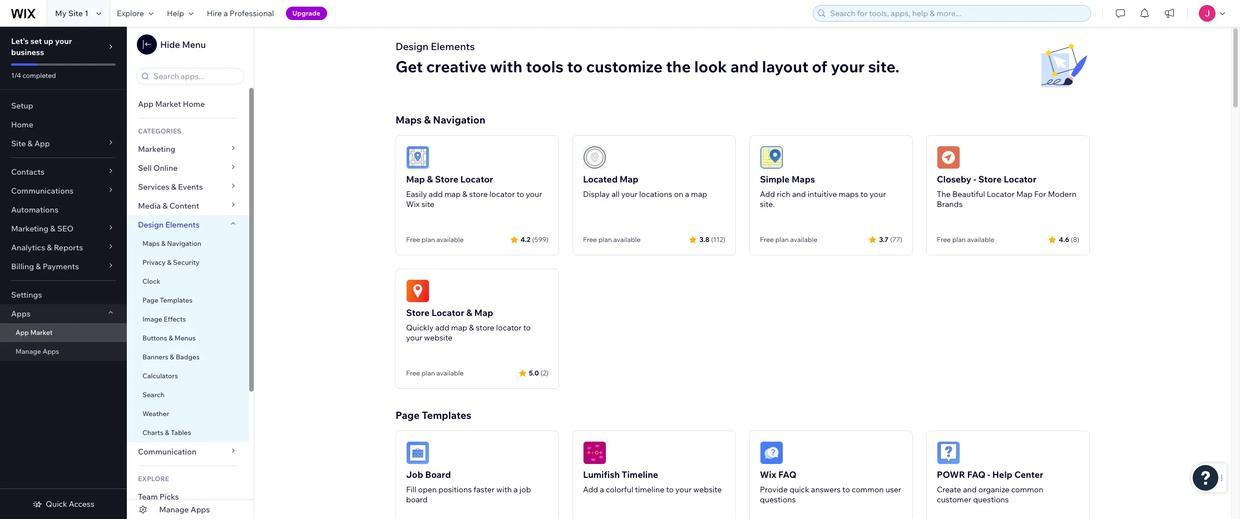 Task type: vqa. For each thing, say whether or not it's contained in the screenshot.
the Apps in the Apps POPUP BUTTON
yes



Task type: describe. For each thing, give the bounding box(es) containing it.
buttons
[[142, 334, 167, 342]]

available for map
[[614, 235, 641, 244]]

to inside store locator & map quickly add map & store locator to your website
[[523, 323, 531, 333]]

to inside map & store locator easily add map & store locator to your wix site
[[517, 189, 524, 199]]

app market home
[[138, 99, 205, 109]]

elements for design elements get creative with tools to customize the look and layout of your site.
[[431, 40, 475, 53]]

1
[[85, 8, 88, 18]]

map inside map & store locator easily add map & store locator to your wix site
[[406, 174, 425, 185]]

common inside wix faq provide quick answers to common user questions
[[852, 485, 884, 495]]

add for lumifish timeline
[[583, 485, 598, 495]]

locator for store locator & map
[[496, 323, 522, 333]]

app market home link
[[127, 95, 249, 114]]

your inside map & store locator easily add map & store locator to your wix site
[[526, 189, 542, 199]]

media & content
[[138, 201, 199, 211]]

my
[[55, 8, 67, 18]]

Search apps... field
[[150, 68, 240, 84]]

free plan available for &
[[406, 235, 464, 244]]

closeby - store locator logo image
[[937, 146, 961, 169]]

market for app market home
[[155, 99, 181, 109]]

analytics
[[11, 243, 45, 253]]

site
[[422, 199, 435, 209]]

media & content link
[[127, 196, 249, 215]]

wix faq logo image
[[760, 441, 784, 465]]

5.0
[[529, 369, 539, 377]]

(2)
[[541, 369, 549, 377]]

and inside the design elements get creative with tools to customize the look and layout of your site.
[[731, 57, 759, 76]]

store for &
[[435, 174, 459, 185]]

upgrade
[[292, 9, 320, 17]]

free plan available for locator
[[406, 369, 464, 377]]

intuitive
[[808, 189, 837, 199]]

payments
[[43, 262, 79, 272]]

free for store locator & map
[[406, 369, 420, 377]]

tools
[[526, 57, 564, 76]]

3.8
[[700, 235, 710, 243]]

map for locator
[[445, 189, 461, 199]]

app for app market
[[16, 328, 29, 337]]

communications
[[11, 186, 73, 196]]

creative
[[426, 57, 487, 76]]

wix inside map & store locator easily add map & store locator to your wix site
[[406, 199, 420, 209]]

buttons & menus
[[142, 334, 196, 342]]

1 horizontal spatial page
[[396, 409, 420, 422]]

store locator & map logo image
[[406, 279, 430, 303]]

your inside store locator & map quickly add map & store locator to your website
[[406, 333, 422, 343]]

open
[[418, 485, 437, 495]]

map for map
[[451, 323, 467, 333]]

hire
[[207, 8, 222, 18]]

automations link
[[0, 200, 127, 219]]

create
[[937, 485, 962, 495]]

plan for simple
[[776, 235, 789, 244]]

site inside dropdown button
[[11, 139, 26, 149]]

quick
[[46, 499, 67, 509]]

banners & badges
[[142, 353, 200, 361]]

app market link
[[0, 323, 127, 342]]

communications button
[[0, 181, 127, 200]]

quick access
[[46, 499, 94, 509]]

explore
[[138, 475, 169, 483]]

team
[[138, 492, 158, 502]]

located map display all your locations on a map
[[583, 174, 707, 199]]

your inside simple maps add rich and intuitive maps to your site.
[[870, 189, 886, 199]]

content
[[169, 201, 199, 211]]

design for design elements
[[138, 220, 164, 230]]

- inside closeby - store locator the beautiful locator map for modern brands
[[974, 174, 977, 185]]

map inside closeby - store locator the beautiful locator map for modern brands
[[1017, 189, 1033, 199]]

media
[[138, 201, 161, 211]]

1 vertical spatial templates
[[422, 409, 471, 422]]

menus
[[175, 334, 196, 342]]

for
[[1035, 189, 1047, 199]]

locator inside store locator & map quickly add map & store locator to your website
[[432, 307, 464, 318]]

3.7
[[879, 235, 889, 243]]

fill
[[406, 485, 416, 495]]

page templates inside page templates link
[[142, 296, 194, 304]]

closeby - store locator the beautiful locator map for modern brands
[[937, 174, 1077, 209]]

& inside media & content link
[[163, 201, 168, 211]]

website inside store locator & map quickly add map & store locator to your website
[[424, 333, 453, 343]]

& inside services & events link
[[171, 182, 176, 192]]

job board fill open positions faster with a job board
[[406, 469, 531, 505]]

plan for store
[[422, 369, 435, 377]]

& inside analytics & reports popup button
[[47, 243, 52, 253]]

map & store locator easily add map & store locator to your wix site
[[406, 174, 542, 209]]

effects
[[164, 315, 186, 323]]

0 horizontal spatial manage
[[16, 347, 41, 356]]

plan for closeby
[[953, 235, 966, 244]]

free plan available for maps
[[760, 235, 818, 244]]

let's
[[11, 36, 29, 46]]

1 vertical spatial home
[[11, 120, 33, 130]]

my site 1
[[55, 8, 88, 18]]

site & app
[[11, 139, 50, 149]]

1 vertical spatial manage apps
[[159, 505, 210, 515]]

1 horizontal spatial maps
[[396, 114, 422, 126]]

seo
[[57, 224, 74, 234]]

& inside privacy & security link
[[167, 258, 172, 267]]

(112)
[[711, 235, 726, 243]]

weather
[[142, 410, 169, 418]]

professional
[[230, 8, 274, 18]]

setup link
[[0, 96, 127, 115]]

events
[[178, 182, 203, 192]]

(8)
[[1071, 235, 1080, 243]]

design elements link
[[127, 215, 249, 234]]

located map logo image
[[583, 146, 607, 169]]

and inside simple maps add rich and intuitive maps to your site.
[[792, 189, 806, 199]]

site & app button
[[0, 134, 127, 153]]

lumifish timeline add a colorful timeline to your website
[[583, 469, 722, 495]]

menu
[[182, 39, 206, 50]]

simple
[[760, 174, 790, 185]]

0 vertical spatial home
[[183, 99, 205, 109]]

to inside lumifish timeline add a colorful timeline to your website
[[666, 485, 674, 495]]

maps inside simple maps add rich and intuitive maps to your site.
[[792, 174, 815, 185]]

& inside charts & tables link
[[165, 429, 169, 437]]

0 vertical spatial maps & navigation
[[396, 114, 486, 126]]

banners & badges link
[[127, 348, 249, 367]]

1 horizontal spatial apps
[[43, 347, 59, 356]]

sell online link
[[127, 159, 249, 178]]

marketing for marketing
[[138, 144, 175, 154]]

services & events link
[[127, 178, 249, 196]]

free for closeby - store locator
[[937, 235, 951, 244]]

closeby
[[937, 174, 972, 185]]

free for simple maps
[[760, 235, 774, 244]]

security
[[173, 258, 200, 267]]

user
[[886, 485, 902, 495]]

powr faq - help center logo image
[[937, 441, 961, 465]]

0 vertical spatial manage apps link
[[0, 342, 127, 361]]

4.2 (599)
[[521, 235, 549, 243]]

app for app market home
[[138, 99, 153, 109]]

search link
[[127, 386, 249, 405]]

job board logo image
[[406, 441, 430, 465]]

a right hire
[[224, 8, 228, 18]]

0 vertical spatial manage apps
[[16, 347, 59, 356]]

your inside lumifish timeline add a colorful timeline to your website
[[676, 485, 692, 495]]

sell online
[[138, 163, 178, 173]]

1 horizontal spatial manage
[[159, 505, 189, 515]]

& inside "banners & badges" link
[[170, 353, 174, 361]]

maps inside the sidebar element
[[142, 239, 160, 248]]

quick
[[790, 485, 810, 495]]

marketing link
[[127, 140, 249, 159]]

settings
[[11, 290, 42, 300]]

display
[[583, 189, 610, 199]]

app inside dropdown button
[[34, 139, 50, 149]]

available for maps
[[790, 235, 818, 244]]

questions inside wix faq provide quick answers to common user questions
[[760, 495, 796, 505]]

to inside simple maps add rich and intuitive maps to your site.
[[861, 189, 868, 199]]

simple maps logo image
[[760, 146, 784, 169]]

4.6 (8)
[[1059, 235, 1080, 243]]

job
[[520, 485, 531, 495]]

locations
[[639, 189, 672, 199]]

market for app market
[[30, 328, 52, 337]]

powr faq - help center create and organize common customer questions
[[937, 469, 1044, 505]]

add for &
[[429, 189, 443, 199]]

website inside lumifish timeline add a colorful timeline to your website
[[694, 485, 722, 495]]

timeline
[[622, 469, 658, 480]]

questions inside powr faq - help center create and organize common customer questions
[[973, 495, 1009, 505]]

powr
[[937, 469, 965, 480]]



Task type: locate. For each thing, give the bounding box(es) containing it.
maps & navigation inside the sidebar element
[[142, 239, 201, 248]]

0 horizontal spatial site
[[11, 139, 26, 149]]

0 horizontal spatial site.
[[760, 199, 775, 209]]

1 vertical spatial maps
[[792, 174, 815, 185]]

1 horizontal spatial elements
[[431, 40, 475, 53]]

1 vertical spatial apps
[[43, 347, 59, 356]]

home down search apps... field
[[183, 99, 205, 109]]

marketing for marketing & seo
[[11, 224, 49, 234]]

available down store locator & map quickly add map & store locator to your website
[[437, 369, 464, 377]]

your inside located map display all your locations on a map
[[621, 189, 638, 199]]

store inside closeby - store locator the beautiful locator map for modern brands
[[979, 174, 1002, 185]]

1 horizontal spatial navigation
[[433, 114, 486, 126]]

1 horizontal spatial questions
[[973, 495, 1009, 505]]

0 vertical spatial elements
[[431, 40, 475, 53]]

manage down picks on the bottom
[[159, 505, 189, 515]]

with inside job board fill open positions faster with a job board
[[496, 485, 512, 495]]

2 vertical spatial apps
[[191, 505, 210, 515]]

badges
[[176, 353, 200, 361]]

1 horizontal spatial market
[[155, 99, 181, 109]]

1 vertical spatial -
[[988, 469, 991, 480]]

3.7 (77)
[[879, 235, 903, 243]]

1 horizontal spatial templates
[[422, 409, 471, 422]]

templates up effects
[[160, 296, 192, 304]]

with right faster
[[496, 485, 512, 495]]

0 vertical spatial and
[[731, 57, 759, 76]]

add
[[760, 189, 775, 199], [583, 485, 598, 495]]

locator inside store locator & map quickly add map & store locator to your website
[[496, 323, 522, 333]]

marketing down categories
[[138, 144, 175, 154]]

easily
[[406, 189, 427, 199]]

map inside map & store locator easily add map & store locator to your wix site
[[445, 189, 461, 199]]

free plan available down all
[[583, 235, 641, 244]]

organize
[[979, 485, 1010, 495]]

free plan available down the quickly
[[406, 369, 464, 377]]

free plan available for -
[[937, 235, 995, 244]]

quick access button
[[32, 499, 94, 509]]

map inside located map display all your locations on a map
[[691, 189, 707, 199]]

positions
[[439, 485, 472, 495]]

1 horizontal spatial add
[[760, 189, 775, 199]]

add inside map & store locator easily add map & store locator to your wix site
[[429, 189, 443, 199]]

templates
[[160, 296, 192, 304], [422, 409, 471, 422]]

services
[[138, 182, 169, 192]]

1 horizontal spatial manage apps
[[159, 505, 210, 515]]

1 vertical spatial website
[[694, 485, 722, 495]]

help
[[167, 8, 184, 18], [993, 469, 1013, 480]]

locator inside map & store locator easily add map & store locator to your wix site
[[461, 174, 493, 185]]

2 horizontal spatial app
[[138, 99, 153, 109]]

and right look
[[731, 57, 759, 76]]

sidebar element containing let's set up your business
[[0, 27, 127, 519]]

4.2
[[521, 235, 531, 243]]

to
[[567, 57, 583, 76], [517, 189, 524, 199], [861, 189, 868, 199], [523, 323, 531, 333], [666, 485, 674, 495], [843, 485, 850, 495]]

free down display on the left top
[[583, 235, 597, 244]]

available for locator
[[437, 369, 464, 377]]

hire a professional
[[207, 8, 274, 18]]

set
[[30, 36, 42, 46]]

0 vertical spatial navigation
[[433, 114, 486, 126]]

calculators
[[142, 372, 178, 380]]

maps up map & store locator logo
[[396, 114, 422, 126]]

0 vertical spatial store
[[469, 189, 488, 199]]

plan down site
[[422, 235, 435, 244]]

and right rich
[[792, 189, 806, 199]]

2 vertical spatial app
[[16, 328, 29, 337]]

templates up job board logo
[[422, 409, 471, 422]]

page up job board logo
[[396, 409, 420, 422]]

2 horizontal spatial store
[[979, 174, 1002, 185]]

buttons & menus link
[[127, 329, 249, 348]]

1 vertical spatial market
[[30, 328, 52, 337]]

2 questions from the left
[[973, 495, 1009, 505]]

1 horizontal spatial common
[[1012, 485, 1044, 495]]

0 horizontal spatial maps
[[142, 239, 160, 248]]

map inside store locator & map quickly add map & store locator to your website
[[451, 323, 467, 333]]

map inside located map display all your locations on a map
[[620, 174, 639, 185]]

templates inside page templates link
[[160, 296, 192, 304]]

1 vertical spatial maps & navigation
[[142, 239, 201, 248]]

0 horizontal spatial store
[[406, 307, 430, 318]]

1 vertical spatial design
[[138, 220, 164, 230]]

with inside the design elements get creative with tools to customize the look and layout of your site.
[[490, 57, 523, 76]]

lumifish timeline logo image
[[583, 441, 607, 465]]

hide
[[160, 39, 180, 50]]

4.6
[[1059, 235, 1070, 243]]

free right (112)
[[760, 235, 774, 244]]

available down the beautiful
[[967, 235, 995, 244]]

upgrade button
[[286, 7, 327, 20]]

design inside the design elements get creative with tools to customize the look and layout of your site.
[[396, 40, 429, 53]]

- up the organize
[[988, 469, 991, 480]]

contacts
[[11, 167, 45, 177]]

your right of
[[831, 57, 865, 76]]

& inside maps & navigation link
[[161, 239, 166, 248]]

& inside the marketing & seo dropdown button
[[50, 224, 55, 234]]

store for store locator & map
[[476, 323, 495, 333]]

app down the settings at the left of the page
[[16, 328, 29, 337]]

app up categories
[[138, 99, 153, 109]]

free for map & store locator
[[406, 235, 420, 244]]

elements inside the sidebar element
[[165, 220, 200, 230]]

Search for tools, apps, help & more... field
[[827, 6, 1087, 21]]

hide menu
[[160, 39, 206, 50]]

0 horizontal spatial maps & navigation
[[142, 239, 201, 248]]

1 vertical spatial app
[[34, 139, 50, 149]]

add for simple maps
[[760, 189, 775, 199]]

clock
[[142, 277, 160, 285]]

store inside store locator & map quickly add map & store locator to your website
[[406, 307, 430, 318]]

your right maps
[[870, 189, 886, 199]]

page templates up job board logo
[[396, 409, 471, 422]]

available down map & store locator easily add map & store locator to your wix site
[[437, 235, 464, 244]]

1 horizontal spatial website
[[694, 485, 722, 495]]

0 horizontal spatial page
[[142, 296, 158, 304]]

0 vertical spatial -
[[974, 174, 977, 185]]

billing & payments
[[11, 262, 79, 272]]

-
[[974, 174, 977, 185], [988, 469, 991, 480]]

help up hide menu button in the top of the page
[[167, 8, 184, 18]]

- up the beautiful
[[974, 174, 977, 185]]

0 vertical spatial market
[[155, 99, 181, 109]]

2 sidebar element from the left
[[127, 27, 254, 519]]

maps & navigation down design elements
[[142, 239, 201, 248]]

add for locator
[[435, 323, 449, 333]]

site left 1
[[68, 8, 83, 18]]

0 vertical spatial apps
[[11, 309, 30, 319]]

site. inside simple maps add rich and intuitive maps to your site.
[[760, 199, 775, 209]]

plan for map
[[422, 235, 435, 244]]

1 vertical spatial with
[[496, 485, 512, 495]]

1 vertical spatial and
[[792, 189, 806, 199]]

completed
[[22, 71, 56, 80]]

look
[[695, 57, 727, 76]]

plan down "brands"
[[953, 235, 966, 244]]

team picks link
[[127, 487, 249, 506]]

manage down the app market
[[16, 347, 41, 356]]

0 horizontal spatial faq
[[778, 469, 797, 480]]

1 horizontal spatial home
[[183, 99, 205, 109]]

add left rich
[[760, 189, 775, 199]]

common left user
[[852, 485, 884, 495]]

1 questions from the left
[[760, 495, 796, 505]]

0 vertical spatial design
[[396, 40, 429, 53]]

faq inside wix faq provide quick answers to common user questions
[[778, 469, 797, 480]]

plan down display on the left top
[[599, 235, 612, 244]]

available for &
[[437, 235, 464, 244]]

on
[[674, 189, 684, 199]]

0 vertical spatial add
[[760, 189, 775, 199]]

1 vertical spatial elements
[[165, 220, 200, 230]]

banners
[[142, 353, 168, 361]]

3.8 (112)
[[700, 235, 726, 243]]

home down setup
[[11, 120, 33, 130]]

and right create
[[963, 485, 977, 495]]

app down "home" link
[[34, 139, 50, 149]]

1 vertical spatial manage
[[159, 505, 189, 515]]

0 horizontal spatial common
[[852, 485, 884, 495]]

wix up provide
[[760, 469, 777, 480]]

sidebar element
[[0, 27, 127, 519], [127, 27, 254, 519]]

market down "apps" "dropdown button"
[[30, 328, 52, 337]]

let's set up your business
[[11, 36, 72, 57]]

0 vertical spatial locator
[[490, 189, 515, 199]]

0 vertical spatial help
[[167, 8, 184, 18]]

manage apps down the app market
[[16, 347, 59, 356]]

1 horizontal spatial and
[[792, 189, 806, 199]]

to right answers
[[843, 485, 850, 495]]

questions down wix faq logo
[[760, 495, 796, 505]]

map right the on
[[691, 189, 707, 199]]

locator for map & store locator
[[490, 189, 515, 199]]

help inside button
[[167, 8, 184, 18]]

manage apps link down explore
[[127, 500, 254, 519]]

2 horizontal spatial apps
[[191, 505, 210, 515]]

design up get
[[396, 40, 429, 53]]

add down lumifish
[[583, 485, 598, 495]]

store for -
[[979, 174, 1002, 185]]

your inside let's set up your business
[[55, 36, 72, 46]]

1 horizontal spatial maps & navigation
[[396, 114, 486, 126]]

0 horizontal spatial navigation
[[167, 239, 201, 248]]

hide menu button
[[137, 35, 206, 55]]

maps
[[839, 189, 859, 199]]

0 horizontal spatial app
[[16, 328, 29, 337]]

0 horizontal spatial page templates
[[142, 296, 194, 304]]

0 horizontal spatial elements
[[165, 220, 200, 230]]

a left job
[[514, 485, 518, 495]]

calculators link
[[127, 367, 249, 386]]

0 vertical spatial website
[[424, 333, 453, 343]]

store for map & store locator
[[469, 189, 488, 199]]

store inside store locator & map quickly add map & store locator to your website
[[476, 323, 495, 333]]

a inside lumifish timeline add a colorful timeline to your website
[[600, 485, 604, 495]]

maps up intuitive
[[792, 174, 815, 185]]

1 sidebar element from the left
[[0, 27, 127, 519]]

0 vertical spatial site.
[[868, 57, 900, 76]]

2 horizontal spatial and
[[963, 485, 977, 495]]

free plan available down rich
[[760, 235, 818, 244]]

store inside map & store locator easily add map & store locator to your wix site
[[469, 189, 488, 199]]

free plan available down "brands"
[[937, 235, 995, 244]]

your right the up
[[55, 36, 72, 46]]

billing
[[11, 262, 34, 272]]

1 vertical spatial marketing
[[11, 224, 49, 234]]

- inside powr faq - help center create and organize common customer questions
[[988, 469, 991, 480]]

0 horizontal spatial design
[[138, 220, 164, 230]]

picks
[[160, 492, 179, 502]]

your up 4.2 (599)
[[526, 189, 542, 199]]

page templates link
[[127, 291, 249, 310]]

billing & payments button
[[0, 257, 127, 276]]

2 common from the left
[[1012, 485, 1044, 495]]

elements inside the design elements get creative with tools to customize the look and layout of your site.
[[431, 40, 475, 53]]

map
[[406, 174, 425, 185], [620, 174, 639, 185], [1017, 189, 1033, 199], [474, 307, 493, 318]]

1 horizontal spatial marketing
[[138, 144, 175, 154]]

privacy
[[142, 258, 166, 267]]

page down clock
[[142, 296, 158, 304]]

0 vertical spatial page
[[142, 296, 158, 304]]

marketing inside dropdown button
[[11, 224, 49, 234]]

0 vertical spatial maps
[[396, 114, 422, 126]]

1 horizontal spatial design
[[396, 40, 429, 53]]

free down easily
[[406, 235, 420, 244]]

1 horizontal spatial store
[[435, 174, 459, 185]]

automations
[[11, 205, 58, 215]]

simple maps add rich and intuitive maps to your site.
[[760, 174, 886, 209]]

add inside simple maps add rich and intuitive maps to your site.
[[760, 189, 775, 199]]

apps inside "dropdown button"
[[11, 309, 30, 319]]

1 vertical spatial site.
[[760, 199, 775, 209]]

1 horizontal spatial site
[[68, 8, 83, 18]]

with left tools
[[490, 57, 523, 76]]

to up 5.0
[[523, 323, 531, 333]]

reports
[[54, 243, 83, 253]]

1 vertical spatial navigation
[[167, 239, 201, 248]]

locator
[[490, 189, 515, 199], [496, 323, 522, 333]]

1 vertical spatial manage apps link
[[127, 500, 254, 519]]

manage apps down picks on the bottom
[[159, 505, 210, 515]]

maps & navigation
[[396, 114, 486, 126], [142, 239, 201, 248]]

faq for provide
[[778, 469, 797, 480]]

free plan available for map
[[583, 235, 641, 244]]

1 vertical spatial page templates
[[396, 409, 471, 422]]

2 vertical spatial and
[[963, 485, 977, 495]]

privacy & security
[[142, 258, 200, 267]]

1 horizontal spatial page templates
[[396, 409, 471, 422]]

1 horizontal spatial -
[[988, 469, 991, 480]]

your down store locator & map logo
[[406, 333, 422, 343]]

add inside lumifish timeline add a colorful timeline to your website
[[583, 485, 598, 495]]

board
[[425, 469, 451, 480]]

navigation down creative
[[433, 114, 486, 126]]

available down intuitive
[[790, 235, 818, 244]]

manage apps link down the app market
[[0, 342, 127, 361]]

available for -
[[967, 235, 995, 244]]

0 horizontal spatial website
[[424, 333, 453, 343]]

and inside powr faq - help center create and organize common customer questions
[[963, 485, 977, 495]]

elements up creative
[[431, 40, 475, 53]]

wix inside wix faq provide quick answers to common user questions
[[760, 469, 777, 480]]

up
[[44, 36, 53, 46]]

questions right 'customer'
[[973, 495, 1009, 505]]

access
[[69, 499, 94, 509]]

free down the quickly
[[406, 369, 420, 377]]

0 horizontal spatial manage apps
[[16, 347, 59, 356]]

marketing & seo button
[[0, 219, 127, 238]]

clock link
[[127, 272, 249, 291]]

communication
[[138, 447, 198, 457]]

image
[[142, 315, 162, 323]]

1 vertical spatial add
[[583, 485, 598, 495]]

plan for located
[[599, 235, 612, 244]]

1/4 completed
[[11, 71, 56, 80]]

free for located map
[[583, 235, 597, 244]]

market up categories
[[155, 99, 181, 109]]

communication link
[[127, 442, 249, 461]]

free down "brands"
[[937, 235, 951, 244]]

your inside the design elements get creative with tools to customize the look and layout of your site.
[[831, 57, 865, 76]]

your right all
[[621, 189, 638, 199]]

free plan available down site
[[406, 235, 464, 244]]

1 horizontal spatial site.
[[868, 57, 900, 76]]

faq for -
[[967, 469, 986, 480]]

2 vertical spatial maps
[[142, 239, 160, 248]]

maps up privacy
[[142, 239, 160, 248]]

0 vertical spatial templates
[[160, 296, 192, 304]]

design elements get creative with tools to customize the look and layout of your site.
[[396, 40, 900, 76]]

sidebar element containing hide menu
[[127, 27, 254, 519]]

2 faq from the left
[[967, 469, 986, 480]]

locator
[[461, 174, 493, 185], [1004, 174, 1037, 185], [987, 189, 1015, 199], [432, 307, 464, 318]]

0 vertical spatial page templates
[[142, 296, 194, 304]]

0 horizontal spatial questions
[[760, 495, 796, 505]]

design for design elements get creative with tools to customize the look and layout of your site.
[[396, 40, 429, 53]]

map & store locator logo image
[[406, 146, 430, 169]]

common inside powr faq - help center create and organize common customer questions
[[1012, 485, 1044, 495]]

map right site
[[445, 189, 461, 199]]

privacy & security link
[[127, 253, 249, 272]]

available down all
[[614, 235, 641, 244]]

& inside buttons & menus link
[[169, 334, 173, 342]]

0 horizontal spatial wix
[[406, 199, 420, 209]]

faq up the organize
[[967, 469, 986, 480]]

help inside powr faq - help center create and organize common customer questions
[[993, 469, 1013, 480]]

image effects link
[[127, 310, 249, 329]]

0 horizontal spatial -
[[974, 174, 977, 185]]

weather link
[[127, 405, 249, 423]]

navigation inside the sidebar element
[[167, 239, 201, 248]]

0 vertical spatial app
[[138, 99, 153, 109]]

to right tools
[[567, 57, 583, 76]]

team picks
[[138, 492, 179, 502]]

map inside store locator & map quickly add map & store locator to your website
[[474, 307, 493, 318]]

plan down rich
[[776, 235, 789, 244]]

common down center
[[1012, 485, 1044, 495]]

your right timeline
[[676, 485, 692, 495]]

marketing up analytics
[[11, 224, 49, 234]]

1 faq from the left
[[778, 469, 797, 480]]

faq
[[778, 469, 797, 480], [967, 469, 986, 480]]

0 horizontal spatial templates
[[160, 296, 192, 304]]

faq inside powr faq - help center create and organize common customer questions
[[967, 469, 986, 480]]

wix
[[406, 199, 420, 209], [760, 469, 777, 480]]

to inside wix faq provide quick answers to common user questions
[[843, 485, 850, 495]]

locator inside map & store locator easily add map & store locator to your wix site
[[490, 189, 515, 199]]

to up 4.2
[[517, 189, 524, 199]]

add right the quickly
[[435, 323, 449, 333]]

get
[[396, 57, 423, 76]]

hire a professional link
[[200, 0, 281, 27]]

add inside store locator & map quickly add map & store locator to your website
[[435, 323, 449, 333]]

1 vertical spatial site
[[11, 139, 26, 149]]

site up contacts
[[11, 139, 26, 149]]

map right the quickly
[[451, 323, 467, 333]]

0 vertical spatial marketing
[[138, 144, 175, 154]]

site. inside the design elements get creative with tools to customize the look and layout of your site.
[[868, 57, 900, 76]]

charts
[[142, 429, 163, 437]]

colorful
[[606, 485, 634, 495]]

a right the on
[[685, 189, 689, 199]]

& inside the site & app dropdown button
[[27, 139, 33, 149]]

the
[[937, 189, 951, 199]]

job
[[406, 469, 423, 480]]

page inside the sidebar element
[[142, 296, 158, 304]]

a down lumifish
[[600, 485, 604, 495]]

elements for design elements
[[165, 220, 200, 230]]

store locator & map quickly add map & store locator to your website
[[406, 307, 531, 343]]

to right maps
[[861, 189, 868, 199]]

questions
[[760, 495, 796, 505], [973, 495, 1009, 505]]

0 horizontal spatial add
[[583, 485, 598, 495]]

1 common from the left
[[852, 485, 884, 495]]

& inside billing & payments popup button
[[36, 262, 41, 272]]

a inside located map display all your locations on a map
[[685, 189, 689, 199]]

services & events
[[138, 182, 203, 192]]

help up the organize
[[993, 469, 1013, 480]]

design down media
[[138, 220, 164, 230]]

page templates up image effects
[[142, 296, 194, 304]]

1 horizontal spatial faq
[[967, 469, 986, 480]]

0 horizontal spatial apps
[[11, 309, 30, 319]]

located
[[583, 174, 618, 185]]

faq up quick at bottom right
[[778, 469, 797, 480]]

elements down content
[[165, 220, 200, 230]]

plan down the quickly
[[422, 369, 435, 377]]

image effects
[[142, 315, 186, 323]]

a inside job board fill open positions faster with a job board
[[514, 485, 518, 495]]

elements
[[431, 40, 475, 53], [165, 220, 200, 230]]

wix left site
[[406, 199, 420, 209]]

(77)
[[890, 235, 903, 243]]

to inside the design elements get creative with tools to customize the look and layout of your site.
[[567, 57, 583, 76]]

1 horizontal spatial app
[[34, 139, 50, 149]]

wix faq provide quick answers to common user questions
[[760, 469, 902, 505]]

maps & navigation up map & store locator logo
[[396, 114, 486, 126]]

provide
[[760, 485, 788, 495]]

add right easily
[[429, 189, 443, 199]]

navigation down design elements link
[[167, 239, 201, 248]]

0 vertical spatial add
[[429, 189, 443, 199]]

0 vertical spatial manage
[[16, 347, 41, 356]]

to right timeline
[[666, 485, 674, 495]]

store inside map & store locator easily add map & store locator to your wix site
[[435, 174, 459, 185]]

lumifish
[[583, 469, 620, 480]]

0 vertical spatial site
[[68, 8, 83, 18]]



